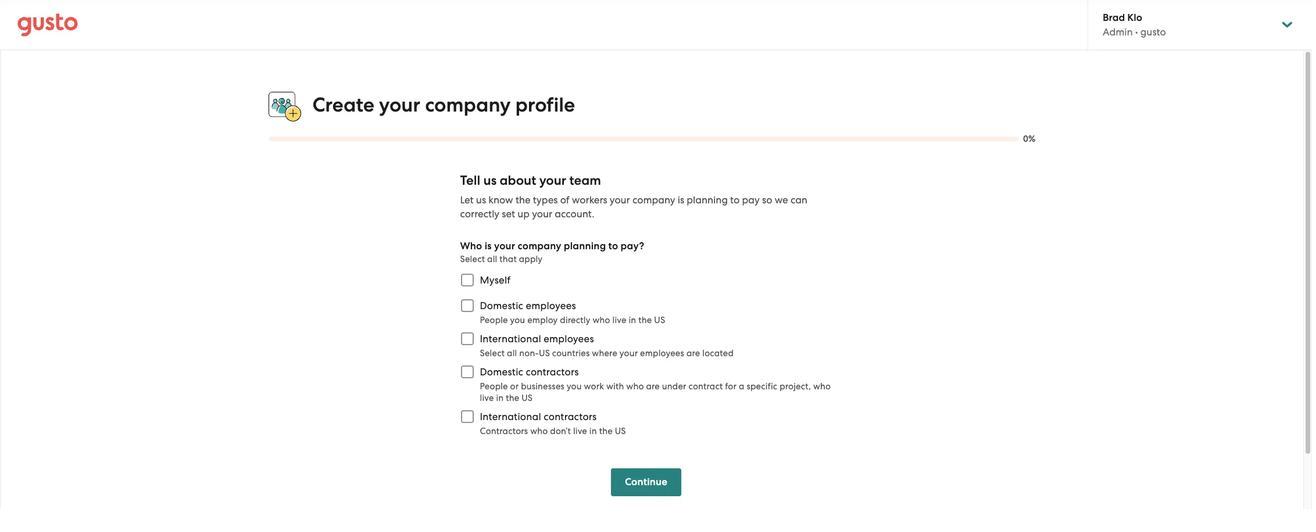 Task type: describe. For each thing, give the bounding box(es) containing it.
gusto
[[1141, 26, 1167, 38]]

your right where on the left bottom of the page
[[620, 348, 638, 359]]

let
[[460, 194, 474, 206]]

people you employ directly who live in the us
[[480, 315, 665, 326]]

contractors who don't live in the us
[[480, 426, 626, 437]]

brad klo admin • gusto
[[1103, 12, 1167, 38]]

where
[[592, 348, 618, 359]]

admin
[[1103, 26, 1133, 38]]

continue button
[[611, 469, 682, 497]]

correctly
[[460, 208, 500, 220]]

know
[[489, 194, 513, 206]]

domestic employees
[[480, 300, 576, 312]]

to inside who is your company planning to pay? select all that apply
[[609, 240, 618, 253]]

2 horizontal spatial in
[[629, 315, 636, 326]]

can
[[791, 194, 808, 206]]

your right workers
[[610, 194, 630, 206]]

we
[[775, 194, 788, 206]]

employees for international employees
[[544, 333, 594, 345]]

your right create on the top of the page
[[379, 93, 420, 117]]

about
[[500, 173, 536, 189]]

tell us about your team let us know the types of workers your company is planning to pay so we can correctly set up your account.
[[460, 173, 808, 220]]

set
[[502, 208, 515, 220]]

planning inside tell us about your team let us know the types of workers your company is planning to pay so we can correctly set up your account.
[[687, 194, 728, 206]]

klo
[[1128, 12, 1143, 24]]

0 vertical spatial are
[[687, 348, 700, 359]]

2 vertical spatial live
[[573, 426, 587, 437]]

who is your company planning to pay? select all that apply
[[460, 240, 645, 265]]

a
[[739, 382, 745, 392]]

company inside who is your company planning to pay? select all that apply
[[518, 240, 562, 253]]

the right don't
[[599, 426, 613, 437]]

who right with
[[627, 382, 644, 392]]

profile
[[515, 93, 575, 117]]

people or businesses you work with who are under contract for a specific project, who live in the us
[[480, 382, 831, 404]]

apply
[[519, 254, 543, 265]]

who down international contractors
[[530, 426, 548, 437]]

that
[[500, 254, 517, 265]]

the inside people or businesses you work with who are under contract for a specific project, who live in the us
[[506, 393, 520, 404]]

0 vertical spatial you
[[510, 315, 525, 326]]

are inside people or businesses you work with who are under contract for a specific project, who live in the us
[[646, 382, 660, 392]]

account.
[[555, 208, 595, 220]]

the up select all non-us countries where your employees are located
[[639, 315, 652, 326]]

international employees
[[480, 333, 594, 345]]

2 horizontal spatial live
[[613, 315, 627, 326]]

your up types
[[539, 173, 567, 189]]

tell
[[460, 173, 481, 189]]

international for international contractors
[[480, 411, 541, 423]]

work
[[584, 382, 604, 392]]

to inside tell us about your team let us know the types of workers your company is planning to pay so we can correctly set up your account.
[[731, 194, 740, 206]]

you inside people or businesses you work with who are under contract for a specific project, who live in the us
[[567, 382, 582, 392]]

workers
[[572, 194, 608, 206]]

International contractors checkbox
[[454, 404, 480, 430]]

your inside who is your company planning to pay? select all that apply
[[494, 240, 515, 253]]

your down types
[[532, 208, 553, 220]]

1 vertical spatial select
[[480, 348, 505, 359]]

0%
[[1024, 134, 1036, 144]]

select inside who is your company planning to pay? select all that apply
[[460, 254, 485, 265]]

Domestic employees checkbox
[[454, 293, 480, 319]]

don't
[[550, 426, 571, 437]]

pay?
[[621, 240, 645, 253]]

•
[[1136, 26, 1138, 38]]

team
[[570, 173, 601, 189]]

people for domestic employees
[[480, 315, 508, 326]]

Myself checkbox
[[454, 268, 480, 293]]

people for domestic contractors
[[480, 382, 508, 392]]



Task type: locate. For each thing, give the bounding box(es) containing it.
1 vertical spatial us
[[476, 194, 486, 206]]

1 horizontal spatial company
[[518, 240, 562, 253]]

project,
[[780, 382, 811, 392]]

International employees checkbox
[[454, 326, 480, 352]]

1 vertical spatial to
[[609, 240, 618, 253]]

is inside tell us about your team let us know the types of workers your company is planning to pay so we can correctly set up your account.
[[678, 194, 685, 206]]

people inside people or businesses you work with who are under contract for a specific project, who live in the us
[[480, 382, 508, 392]]

company inside tell us about your team let us know the types of workers your company is planning to pay so we can correctly set up your account.
[[633, 194, 676, 206]]

0 horizontal spatial company
[[425, 93, 511, 117]]

contractors for domestic contractors
[[526, 367, 579, 378]]

international up the contractors
[[480, 411, 541, 423]]

0 horizontal spatial all
[[487, 254, 497, 265]]

the inside tell us about your team let us know the types of workers your company is planning to pay so we can correctly set up your account.
[[516, 194, 531, 206]]

1 domestic from the top
[[480, 300, 523, 312]]

1 vertical spatial is
[[485, 240, 492, 253]]

1 horizontal spatial in
[[590, 426, 597, 437]]

employees
[[526, 300, 576, 312], [544, 333, 594, 345], [640, 348, 685, 359]]

is inside who is your company planning to pay? select all that apply
[[485, 240, 492, 253]]

2 vertical spatial in
[[590, 426, 597, 437]]

select up domestic contractors option
[[480, 348, 505, 359]]

1 vertical spatial live
[[480, 393, 494, 404]]

2 horizontal spatial company
[[633, 194, 676, 206]]

international for international employees
[[480, 333, 541, 345]]

contractors for international contractors
[[544, 411, 597, 423]]

types
[[533, 194, 558, 206]]

1 vertical spatial you
[[567, 382, 582, 392]]

international
[[480, 333, 541, 345], [480, 411, 541, 423]]

contractors
[[480, 426, 528, 437]]

employees for domestic employees
[[526, 300, 576, 312]]

who
[[593, 315, 610, 326], [627, 382, 644, 392], [814, 382, 831, 392], [530, 426, 548, 437]]

us right tell at the left top of the page
[[484, 173, 497, 189]]

for
[[725, 382, 737, 392]]

international up non-
[[480, 333, 541, 345]]

contract
[[689, 382, 723, 392]]

0 vertical spatial select
[[460, 254, 485, 265]]

1 vertical spatial international
[[480, 411, 541, 423]]

1 horizontal spatial all
[[507, 348, 517, 359]]

contractors up don't
[[544, 411, 597, 423]]

0 vertical spatial all
[[487, 254, 497, 265]]

2 vertical spatial company
[[518, 240, 562, 253]]

0 horizontal spatial planning
[[564, 240, 606, 253]]

us
[[654, 315, 665, 326], [539, 348, 550, 359], [522, 393, 533, 404], [615, 426, 626, 437]]

you left work
[[567, 382, 582, 392]]

who right project, at the right of page
[[814, 382, 831, 392]]

in up the contractors
[[496, 393, 504, 404]]

live up international contractors option
[[480, 393, 494, 404]]

2 vertical spatial employees
[[640, 348, 685, 359]]

live
[[613, 315, 627, 326], [480, 393, 494, 404], [573, 426, 587, 437]]

domestic for domestic contractors
[[480, 367, 523, 378]]

create your company profile
[[313, 93, 575, 117]]

continue
[[625, 476, 668, 489]]

0 horizontal spatial live
[[480, 393, 494, 404]]

employees up under
[[640, 348, 685, 359]]

0 horizontal spatial you
[[510, 315, 525, 326]]

1 vertical spatial company
[[633, 194, 676, 206]]

employees up countries
[[544, 333, 594, 345]]

0 horizontal spatial is
[[485, 240, 492, 253]]

select
[[460, 254, 485, 265], [480, 348, 505, 359]]

0 vertical spatial employees
[[526, 300, 576, 312]]

who right "directly"
[[593, 315, 610, 326]]

the down or
[[506, 393, 520, 404]]

domestic down myself
[[480, 300, 523, 312]]

create
[[313, 93, 375, 117]]

domestic contractors
[[480, 367, 579, 378]]

all inside who is your company planning to pay? select all that apply
[[487, 254, 497, 265]]

domestic for domestic employees
[[480, 300, 523, 312]]

international contractors
[[480, 411, 597, 423]]

to left pay?
[[609, 240, 618, 253]]

Domestic contractors checkbox
[[454, 360, 480, 385]]

brad
[[1103, 12, 1125, 24]]

0 vertical spatial contractors
[[526, 367, 579, 378]]

businesses
[[521, 382, 565, 392]]

employ
[[528, 315, 558, 326]]

up
[[518, 208, 530, 220]]

your
[[379, 93, 420, 117], [539, 173, 567, 189], [610, 194, 630, 206], [532, 208, 553, 220], [494, 240, 515, 253], [620, 348, 638, 359]]

select down 'who'
[[460, 254, 485, 265]]

0 vertical spatial domestic
[[480, 300, 523, 312]]

the up up
[[516, 194, 531, 206]]

0 vertical spatial to
[[731, 194, 740, 206]]

countries
[[552, 348, 590, 359]]

0 horizontal spatial in
[[496, 393, 504, 404]]

live up select all non-us countries where your employees are located
[[613, 315, 627, 326]]

1 vertical spatial employees
[[544, 333, 594, 345]]

company
[[425, 93, 511, 117], [633, 194, 676, 206], [518, 240, 562, 253]]

1 international from the top
[[480, 333, 541, 345]]

contractors up the businesses
[[526, 367, 579, 378]]

you
[[510, 315, 525, 326], [567, 382, 582, 392]]

domestic up or
[[480, 367, 523, 378]]

0 vertical spatial people
[[480, 315, 508, 326]]

0 vertical spatial in
[[629, 315, 636, 326]]

you down domestic employees
[[510, 315, 525, 326]]

non-
[[519, 348, 539, 359]]

or
[[510, 382, 519, 392]]

with
[[607, 382, 624, 392]]

1 horizontal spatial planning
[[687, 194, 728, 206]]

1 vertical spatial domestic
[[480, 367, 523, 378]]

pay
[[742, 194, 760, 206]]

1 vertical spatial all
[[507, 348, 517, 359]]

us inside people or businesses you work with who are under contract for a specific project, who live in the us
[[522, 393, 533, 404]]

all
[[487, 254, 497, 265], [507, 348, 517, 359]]

0 vertical spatial live
[[613, 315, 627, 326]]

in right don't
[[590, 426, 597, 437]]

0 horizontal spatial to
[[609, 240, 618, 253]]

planning down account.
[[564, 240, 606, 253]]

contractors
[[526, 367, 579, 378], [544, 411, 597, 423]]

planning
[[687, 194, 728, 206], [564, 240, 606, 253]]

2 domestic from the top
[[480, 367, 523, 378]]

are left under
[[646, 382, 660, 392]]

0 vertical spatial company
[[425, 93, 511, 117]]

all left that
[[487, 254, 497, 265]]

directly
[[560, 315, 591, 326]]

0 vertical spatial planning
[[687, 194, 728, 206]]

the
[[516, 194, 531, 206], [639, 315, 652, 326], [506, 393, 520, 404], [599, 426, 613, 437]]

1 horizontal spatial to
[[731, 194, 740, 206]]

1 horizontal spatial live
[[573, 426, 587, 437]]

to left pay at the top
[[731, 194, 740, 206]]

are left located
[[687, 348, 700, 359]]

under
[[662, 382, 687, 392]]

in up select all non-us countries where your employees are located
[[629, 315, 636, 326]]

1 vertical spatial in
[[496, 393, 504, 404]]

home image
[[17, 13, 78, 36]]

0 horizontal spatial are
[[646, 382, 660, 392]]

0 vertical spatial is
[[678, 194, 685, 206]]

is
[[678, 194, 685, 206], [485, 240, 492, 253]]

live inside people or businesses you work with who are under contract for a specific project, who live in the us
[[480, 393, 494, 404]]

2 international from the top
[[480, 411, 541, 423]]

of
[[560, 194, 570, 206]]

1 vertical spatial people
[[480, 382, 508, 392]]

so
[[762, 194, 773, 206]]

specific
[[747, 382, 778, 392]]

2 people from the top
[[480, 382, 508, 392]]

1 horizontal spatial you
[[567, 382, 582, 392]]

us
[[484, 173, 497, 189], [476, 194, 486, 206]]

select all non-us countries where your employees are located
[[480, 348, 734, 359]]

in inside people or businesses you work with who are under contract for a specific project, who live in the us
[[496, 393, 504, 404]]

people left or
[[480, 382, 508, 392]]

us up the correctly
[[476, 194, 486, 206]]

located
[[703, 348, 734, 359]]

in
[[629, 315, 636, 326], [496, 393, 504, 404], [590, 426, 597, 437]]

to
[[731, 194, 740, 206], [609, 240, 618, 253]]

employees up employ
[[526, 300, 576, 312]]

people
[[480, 315, 508, 326], [480, 382, 508, 392]]

1 vertical spatial contractors
[[544, 411, 597, 423]]

all left non-
[[507, 348, 517, 359]]

live right don't
[[573, 426, 587, 437]]

1 horizontal spatial are
[[687, 348, 700, 359]]

1 vertical spatial are
[[646, 382, 660, 392]]

people up international employees checkbox
[[480, 315, 508, 326]]

planning left pay at the top
[[687, 194, 728, 206]]

domestic
[[480, 300, 523, 312], [480, 367, 523, 378]]

myself
[[480, 275, 511, 286]]

1 horizontal spatial is
[[678, 194, 685, 206]]

1 people from the top
[[480, 315, 508, 326]]

1 vertical spatial planning
[[564, 240, 606, 253]]

who
[[460, 240, 482, 253]]

your up that
[[494, 240, 515, 253]]

are
[[687, 348, 700, 359], [646, 382, 660, 392]]

0 vertical spatial us
[[484, 173, 497, 189]]

planning inside who is your company planning to pay? select all that apply
[[564, 240, 606, 253]]

0 vertical spatial international
[[480, 333, 541, 345]]



Task type: vqa. For each thing, say whether or not it's contained in the screenshot.
BENEFITS Link
no



